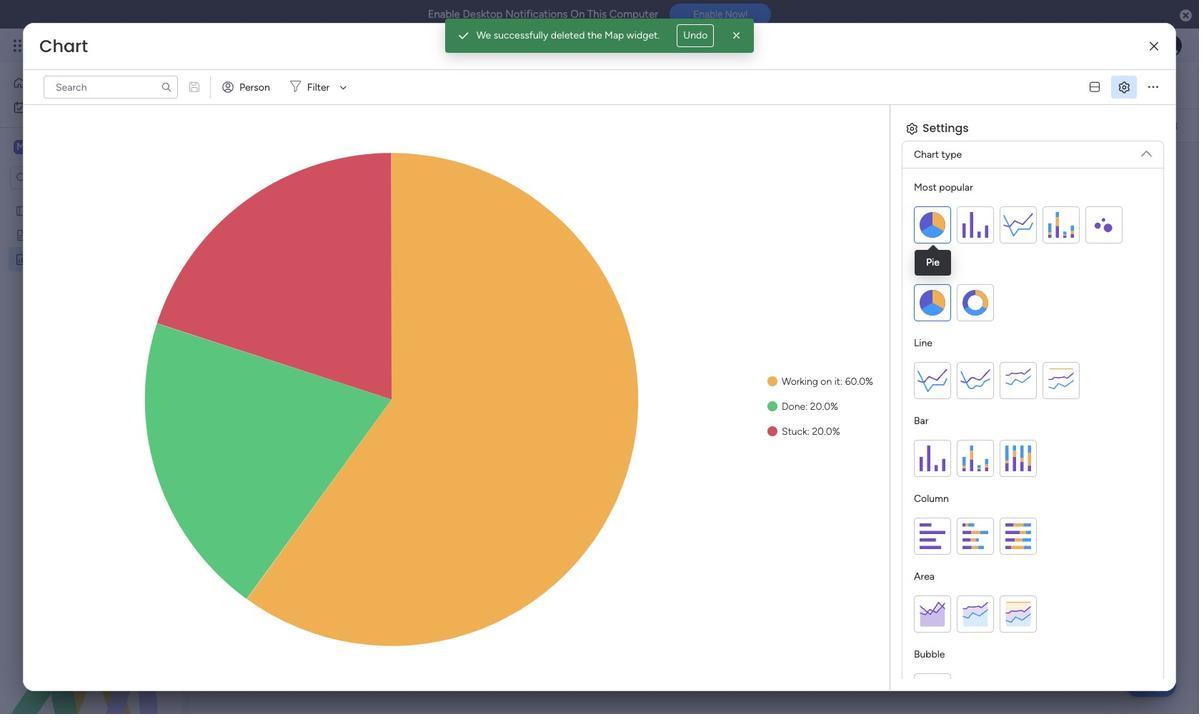 Task type: vqa. For each thing, say whether or not it's contained in the screenshot.
/ for Collaboration
no



Task type: describe. For each thing, give the bounding box(es) containing it.
Filter dashboard by text search field
[[44, 76, 178, 99]]

my first board
[[34, 204, 96, 217]]

most
[[914, 182, 937, 194]]

undo
[[683, 29, 708, 41]]

public board image for meeting notes
[[15, 228, 29, 242]]

workspace
[[61, 140, 117, 154]]

on
[[821, 376, 832, 388]]

meeting notes
[[34, 229, 100, 241]]

view button
[[634, 74, 670, 97]]

monday
[[64, 37, 113, 54]]

dashboard inside list box
[[57, 253, 105, 265]]

chart type
[[914, 149, 962, 161]]

type
[[942, 149, 962, 161]]

select product image
[[13, 39, 27, 53]]

bubble
[[914, 649, 945, 661]]

lottie animation element
[[0, 570, 182, 715]]

share button
[[1084, 74, 1142, 96]]

undo button
[[677, 24, 714, 47]]

home
[[31, 76, 59, 89]]

done
[[782, 401, 806, 413]]

view
[[641, 79, 663, 91]]

public dashboard image
[[15, 252, 29, 266]]

enable for enable now!
[[693, 9, 723, 20]]

chart for chart
[[39, 34, 88, 58]]

working
[[782, 376, 818, 388]]

1 vertical spatial new
[[34, 253, 55, 265]]

widget.
[[627, 29, 660, 41]]

meeting
[[34, 229, 71, 241]]

my work option
[[9, 96, 174, 119]]

stuck
[[782, 426, 807, 438]]

list box containing my first board
[[0, 195, 182, 464]]

my work link
[[9, 96, 174, 119]]

done : 20.0%
[[782, 401, 838, 413]]

first
[[50, 204, 68, 217]]

0 vertical spatial :
[[840, 376, 843, 388]]

enable for enable desktop notifications on this computer
[[428, 8, 460, 21]]

help
[[1139, 679, 1164, 693]]

workspace selection element
[[14, 139, 119, 157]]

v2 split view image
[[1090, 82, 1100, 93]]

it
[[835, 376, 840, 388]]

workspace image
[[14, 139, 28, 155]]

line
[[914, 337, 933, 350]]

help button
[[1127, 674, 1176, 698]]

board
[[70, 204, 96, 217]]

m
[[16, 141, 25, 153]]

60.0%
[[845, 376, 873, 388]]

on
[[571, 8, 585, 21]]

dashboard inside banner
[[269, 69, 395, 101]]

we successfully deleted the map widget.
[[476, 29, 660, 41]]

filter
[[307, 81, 330, 93]]

work
[[49, 101, 71, 113]]

main
[[33, 140, 58, 154]]

monday button
[[37, 27, 228, 64]]

more dots image
[[1149, 82, 1159, 93]]

column
[[914, 493, 949, 505]]

kendall parks image
[[1159, 34, 1182, 57]]

enable now! button
[[670, 4, 771, 25]]

arrow down image
[[335, 79, 352, 96]]

new dashboard banner
[[189, 63, 1199, 143]]



Task type: locate. For each thing, give the bounding box(es) containing it.
desktop
[[463, 8, 503, 21]]

1 vertical spatial chart
[[914, 149, 939, 161]]

0 vertical spatial dashboard
[[269, 69, 395, 101]]

1 vertical spatial public board image
[[15, 228, 29, 242]]

close image
[[730, 29, 744, 43]]

Search in workspace field
[[30, 170, 119, 186]]

successfully
[[494, 29, 548, 41]]

0 horizontal spatial chart
[[39, 34, 88, 58]]

New Dashboard field
[[212, 69, 398, 101]]

filter button
[[284, 76, 352, 99]]

my work
[[33, 101, 71, 113]]

list box
[[0, 195, 182, 464]]

my left work
[[33, 101, 47, 113]]

20.0% down 'done : 20.0%'
[[812, 426, 840, 438]]

search image
[[161, 81, 172, 93]]

my inside option
[[33, 101, 47, 113]]

: up stuck : 20.0%
[[806, 401, 808, 413]]

public board image left first
[[15, 204, 29, 217]]

computer
[[610, 8, 658, 21]]

home link
[[9, 71, 174, 94]]

my for my work
[[33, 101, 47, 113]]

1 horizontal spatial dashboard
[[269, 69, 395, 101]]

pie
[[926, 257, 940, 269], [914, 259, 928, 272]]

new
[[215, 69, 264, 101], [34, 253, 55, 265]]

now!
[[725, 9, 748, 20]]

add to favorites image
[[406, 78, 420, 93]]

20.0% for stuck : 20.0%
[[812, 426, 840, 438]]

bar
[[914, 415, 929, 427]]

person
[[239, 81, 270, 93]]

lottie animation image
[[0, 570, 182, 715]]

new dashboard inside new dashboard banner
[[215, 69, 395, 101]]

enable left desktop
[[428, 8, 460, 21]]

enable up undo
[[693, 9, 723, 20]]

new dashboard
[[215, 69, 395, 101], [34, 253, 105, 265]]

20.0%
[[810, 401, 838, 413], [812, 426, 840, 438]]

0 horizontal spatial new
[[34, 253, 55, 265]]

20.0% for done : 20.0%
[[810, 401, 838, 413]]

enable inside button
[[693, 9, 723, 20]]

we
[[476, 29, 491, 41]]

: right on
[[840, 376, 843, 388]]

my for my first board
[[34, 204, 47, 217]]

:
[[840, 376, 843, 388], [806, 401, 808, 413], [807, 426, 810, 438]]

dapulse x slim image
[[1150, 41, 1159, 52]]

popular
[[939, 182, 973, 194]]

option
[[0, 198, 182, 200]]

chart for chart type
[[914, 149, 939, 161]]

notes
[[73, 229, 100, 241]]

0 vertical spatial my
[[33, 101, 47, 113]]

0 vertical spatial public board image
[[15, 204, 29, 217]]

None search field
[[44, 76, 178, 99]]

1 vertical spatial 20.0%
[[812, 426, 840, 438]]

person button
[[217, 76, 279, 99]]

new inside banner
[[215, 69, 264, 101]]

most popular
[[914, 182, 973, 194]]

public board image
[[15, 204, 29, 217], [15, 228, 29, 242]]

0 horizontal spatial enable
[[428, 8, 460, 21]]

area
[[914, 571, 935, 583]]

1 vertical spatial dashboard
[[57, 253, 105, 265]]

Chart field
[[36, 34, 92, 58]]

notifications
[[505, 8, 568, 21]]

2 vertical spatial :
[[807, 426, 810, 438]]

: for done : 20.0%
[[806, 401, 808, 413]]

enable now!
[[693, 9, 748, 20]]

public board image up the public dashboard icon
[[15, 228, 29, 242]]

deleted
[[551, 29, 585, 41]]

dapulse close image
[[1180, 9, 1192, 23]]

settings
[[923, 120, 969, 137]]

1 horizontal spatial new dashboard
[[215, 69, 395, 101]]

0 vertical spatial chart
[[39, 34, 88, 58]]

this
[[587, 8, 607, 21]]

my left first
[[34, 204, 47, 217]]

0 vertical spatial new
[[215, 69, 264, 101]]

map
[[605, 29, 624, 41]]

chart up home
[[39, 34, 88, 58]]

1 horizontal spatial new
[[215, 69, 264, 101]]

dashboard
[[269, 69, 395, 101], [57, 253, 105, 265]]

my inside list box
[[34, 204, 47, 217]]

enable
[[428, 8, 460, 21], [693, 9, 723, 20]]

1 vertical spatial new dashboard
[[34, 253, 105, 265]]

enable desktop notifications on this computer
[[428, 8, 658, 21]]

: down 'done : 20.0%'
[[807, 426, 810, 438]]

20.0% down on
[[810, 401, 838, 413]]

0 horizontal spatial dashboard
[[57, 253, 105, 265]]

: for stuck : 20.0%
[[807, 426, 810, 438]]

0 vertical spatial 20.0%
[[810, 401, 838, 413]]

1 horizontal spatial enable
[[693, 9, 723, 20]]

chart left type
[[914, 149, 939, 161]]

stuck : 20.0%
[[782, 426, 840, 438]]

1 vertical spatial my
[[34, 204, 47, 217]]

1 public board image from the top
[[15, 204, 29, 217]]

home option
[[9, 71, 174, 94]]

Filter dashboard by text search field
[[426, 114, 561, 137]]

alert
[[445, 19, 754, 53]]

dapulse dropdown down arrow image
[[1141, 143, 1152, 159]]

alert containing we successfully deleted the map widget.
[[445, 19, 754, 53]]

working on it : 60.0%
[[782, 376, 873, 388]]

settings image
[[1165, 118, 1179, 133]]

chart
[[39, 34, 88, 58], [914, 149, 939, 161]]

1 horizontal spatial chart
[[914, 149, 939, 161]]

the
[[587, 29, 602, 41]]

2 public board image from the top
[[15, 228, 29, 242]]

main workspace
[[33, 140, 117, 154]]

my
[[33, 101, 47, 113], [34, 204, 47, 217]]

0 horizontal spatial new dashboard
[[34, 253, 105, 265]]

1 vertical spatial :
[[806, 401, 808, 413]]

share
[[1110, 79, 1136, 91]]

public board image for my first board
[[15, 204, 29, 217]]

0 vertical spatial new dashboard
[[215, 69, 395, 101]]



